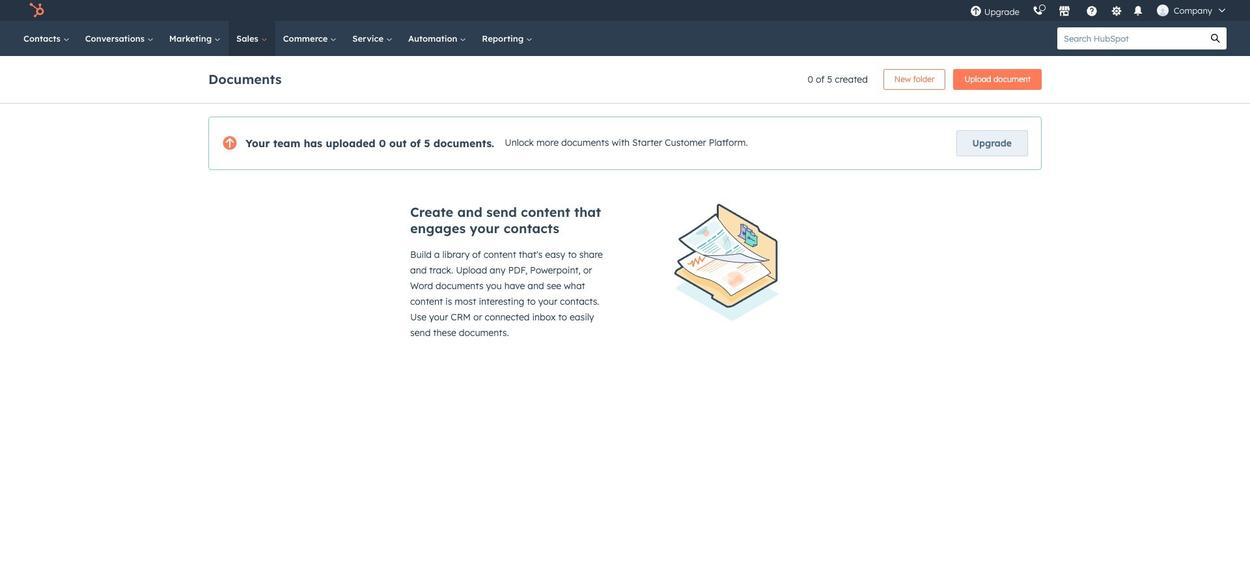 Task type: vqa. For each thing, say whether or not it's contained in the screenshot.
Service Menu
no



Task type: describe. For each thing, give the bounding box(es) containing it.
marketplaces image
[[1059, 6, 1071, 18]]

Search HubSpot search field
[[1058, 27, 1205, 50]]



Task type: locate. For each thing, give the bounding box(es) containing it.
jacob simon image
[[1157, 5, 1169, 16]]

menu
[[964, 0, 1235, 21]]

banner
[[208, 65, 1042, 90]]



